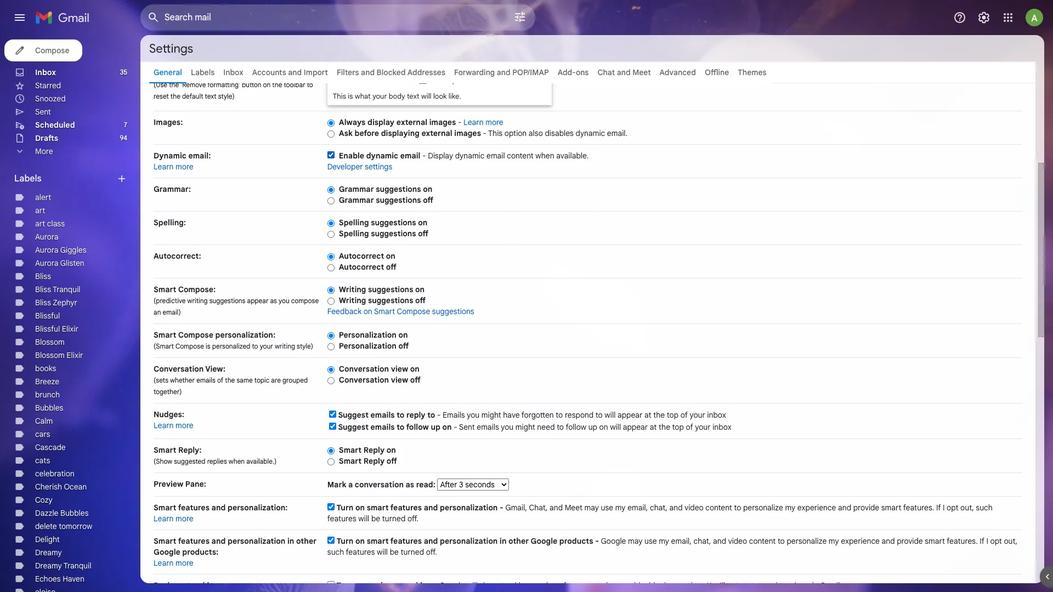 Task type: describe. For each thing, give the bounding box(es) containing it.
features. inside the gmail, chat, and meet may use my email, chat, and video content to personalize my experience and provide smart features. if i opt out, such features will be turned off.
[[903, 503, 934, 513]]

2 vertical spatial of
[[686, 422, 693, 432]]

(use the 'remove formatting' button on the toolbar to reset the default text style)
[[154, 81, 313, 100]]

grammar for grammar suggestions on
[[339, 184, 374, 194]]

content inside the gmail, chat, and meet may use my email, chat, and video content to personalize my experience and provide smart features. if i opt out, such features will be turned off.
[[706, 503, 732, 513]]

grammar for grammar suggestions off
[[339, 195, 374, 205]]

google inside smart features and personalization in other google products: learn more
[[154, 548, 180, 557]]

like.
[[449, 92, 461, 101]]

1 horizontal spatial text
[[407, 92, 420, 101]]

learn inside nudges: learn more
[[154, 421, 174, 431]]

autocorrect for autocorrect off
[[339, 262, 384, 272]]

personalize inside the gmail, chat, and meet may use my email, chat, and video content to personalize my experience and provide smart features. if i opt out, such features will be turned off.
[[743, 503, 783, 513]]

suggest for suggest emails to follow up on - sent emails you might need to follow up on will appear at the top of your inbox
[[338, 422, 369, 432]]

Smart Reply off radio
[[327, 458, 335, 466]]

- left emails
[[437, 410, 441, 420]]

gmail image
[[35, 7, 95, 29]]

aurora for aurora link
[[35, 232, 58, 242]]

blissful for blissful elixir
[[35, 324, 60, 334]]

turn on smart features and personalization -
[[337, 503, 505, 513]]

compose down email) in the bottom left of the page
[[178, 330, 213, 340]]

smart inside google may use my email, chat, and video content to personalize my experience and provide smart features. if i opt out, such features will be turned off.
[[925, 537, 945, 546]]

Smart Reply on radio
[[327, 447, 335, 455]]

1 vertical spatial appear
[[618, 410, 643, 420]]

turned inside the gmail, chat, and meet may use my email, chat, and video content to personalize my experience and provide smart features. if i opt out, such features will be turned off.
[[382, 514, 406, 524]]

smart inside the gmail, chat, and meet may use my email, chat, and video content to personalize my experience and provide smart features. if i opt out, such features will be turned off.
[[882, 503, 902, 513]]

pane:
[[185, 479, 206, 489]]

turn on smart features and personalization in other google products -
[[337, 537, 601, 546]]

0 vertical spatial bubbles
[[35, 403, 63, 413]]

nudges:
[[154, 410, 184, 420]]

to inside the gmail, chat, and meet may use my email, chat, and video content to personalize my experience and provide smart features. if i opt out, such features will be turned off.
[[734, 503, 741, 513]]

suggestions for spelling suggestions off
[[371, 229, 416, 239]]

with
[[629, 581, 643, 591]]

to inside smart compose personalization: (smart compose is personalized to your writing style)
[[252, 342, 258, 351]]

1 vertical spatial at
[[650, 422, 657, 432]]

turn for turn on smart features and personalization in other google products -
[[337, 537, 354, 546]]

learn more link for nudges:
[[154, 421, 193, 431]]

use inside google may use my email, chat, and video content to personalize my experience and provide smart features. if i opt out, such features will be turned off.
[[645, 537, 657, 546]]

- up ask before displaying external images - this option also disables dynamic email.
[[458, 117, 462, 127]]

0 horizontal spatial dynamic
[[366, 151, 398, 161]]

1 follow from the left
[[406, 422, 429, 432]]

cherish ocean link
[[35, 482, 87, 492]]

delete tomorrow link
[[35, 522, 92, 532]]

cozy link
[[35, 495, 53, 505]]

you for as
[[279, 297, 290, 305]]

2 horizontal spatial you
[[501, 422, 514, 432]]

off up writing suggestions on
[[386, 262, 397, 272]]

shipping
[[645, 581, 675, 591]]

1 horizontal spatial dynamic
[[455, 151, 485, 161]]

learn more link for dynamic email:
[[154, 162, 193, 172]]

forwarding
[[454, 67, 495, 77]]

provide inside the gmail, chat, and meet may use my email, chat, and video content to personalize my experience and provide smart features. if i opt out, such features will be turned off.
[[853, 503, 880, 513]]

suggest emails to follow up on - sent emails you might need to follow up on will appear at the top of your inbox
[[338, 422, 732, 432]]

aurora for aurora glisten
[[35, 258, 58, 268]]

- left option at the top
[[483, 128, 487, 138]]

personalization for personalization on
[[339, 330, 397, 340]]

cozy
[[35, 495, 53, 505]]

1 vertical spatial bubbles
[[60, 509, 89, 518]]

email, inside google may use my email, chat, and video content to personalize my experience and provide smart features. if i opt out, such features will be turned off.
[[671, 537, 692, 546]]

also
[[529, 128, 543, 138]]

conversation for conversation view: (sets whether emails of the same topic are grouped together)
[[154, 364, 204, 374]]

what
[[355, 92, 371, 101]]

labels navigation
[[0, 35, 140, 593]]

style) inside (use the 'remove formatting' button on the toolbar to reset the default text style)
[[218, 92, 235, 100]]

suggested
[[174, 458, 205, 466]]

- right products
[[595, 537, 599, 546]]

2 other from the left
[[509, 537, 529, 546]]

smart for smart features and personalization: learn more
[[154, 503, 176, 513]]

chat and meet link
[[598, 67, 651, 77]]

more up ask before displaying external images - this option also disables dynamic email.
[[486, 117, 503, 127]]

0 vertical spatial meet
[[633, 67, 651, 77]]

accounts
[[252, 67, 286, 77]]

to inside (use the 'remove formatting' button on the toolbar to reset the default text style)
[[307, 81, 313, 89]]

packages
[[593, 581, 627, 591]]

bliss for bliss link
[[35, 272, 51, 281]]

smart for smart compose: (predictive writing suggestions appear as you compose an email)
[[154, 285, 176, 295]]

enable dynamic email - display dynamic email content when available. developer settings
[[327, 151, 589, 172]]

compose inside compose button
[[35, 46, 69, 55]]

writing for writing suggestions off
[[339, 296, 366, 306]]

aurora giggles link
[[35, 245, 86, 255]]

elixir for blossom elixir
[[67, 351, 83, 360]]

learn more link for smart features and personalization in other google products:
[[154, 558, 193, 568]]

sent inside labels navigation
[[35, 107, 51, 117]]

compose right (smart
[[176, 342, 204, 351]]

drafts
[[35, 133, 58, 143]]

labels link
[[191, 67, 215, 77]]

personalization for personalization off
[[339, 341, 397, 351]]

personalization: inside 'smart features and personalization: learn more'
[[228, 503, 288, 513]]

smart reply on
[[339, 445, 396, 455]]

respond
[[565, 410, 594, 420]]

advanced
[[660, 67, 696, 77]]

for
[[564, 581, 574, 591]]

aurora giggles
[[35, 245, 86, 255]]

smart for smart features and personalization in other google products: learn more
[[154, 537, 176, 546]]

offline link
[[705, 67, 729, 77]]

personalization on
[[339, 330, 408, 340]]

1 vertical spatial external
[[422, 128, 452, 138]]

provide inside google may use my email, chat, and video content to personalize my experience and provide smart features. if i opt out, such features will be turned off.
[[897, 537, 923, 546]]

Spelling suggestions off radio
[[327, 230, 335, 239]]

learn more link up ask before displaying external images - this option also disables dynamic email.
[[464, 117, 503, 127]]

writing inside smart compose: (predictive writing suggestions appear as you compose an email)
[[187, 297, 208, 305]]

features inside the gmail, chat, and meet may use my email, chat, and video content to personalize my experience and provide smart features. if i opt out, such features will be turned off.
[[327, 514, 356, 524]]

opt inside the gmail, chat, and meet may use my email, chat, and video content to personalize my experience and provide smart features. if i opt out, such features will be turned off.
[[947, 503, 959, 513]]

gmail, chat, and meet may use my email, chat, and video content to personalize my experience and provide smart features. if i opt out, such features will be turned off.
[[327, 503, 993, 524]]

formatting options toolbar
[[331, 69, 549, 90]]

suggestions for grammar suggestions on
[[376, 184, 421, 194]]

Personalization on radio
[[327, 332, 335, 340]]

always
[[339, 117, 366, 127]]

display
[[368, 117, 395, 127]]

google left share
[[440, 581, 465, 591]]

emails inside conversation view: (sets whether emails of the same topic are grouped together)
[[196, 376, 216, 385]]

display
[[428, 151, 453, 161]]

1 tracking from the left
[[401, 581, 432, 591]]

Conversation view on radio
[[327, 366, 335, 374]]

drafts link
[[35, 133, 58, 143]]

settings image
[[978, 11, 991, 24]]

labels heading
[[14, 173, 116, 184]]

suggest for suggest emails to reply to - emails you might have forgotten to respond to will appear at the top of your inbox
[[338, 410, 369, 420]]

(predictive
[[154, 297, 186, 305]]

body
[[389, 92, 405, 101]]

0 vertical spatial external
[[397, 117, 427, 127]]

dynamic email: learn more
[[154, 151, 211, 172]]

button
[[242, 81, 261, 89]]

more
[[35, 146, 53, 156]]

grammar suggestions off
[[339, 195, 434, 205]]

personalize inside google may use my email, chat, and video content to personalize my experience and provide smart features. if i opt out, such features will be turned off.
[[787, 537, 827, 546]]

add-ons link
[[558, 67, 589, 77]]

emails up smart reply on
[[371, 422, 395, 432]]

learn up ask before displaying external images - this option also disables dynamic email.
[[464, 117, 484, 127]]

compose down writing suggestions off
[[397, 307, 430, 317]]

conversation view off
[[339, 375, 421, 385]]

cats link
[[35, 456, 50, 466]]

conversation view on
[[339, 364, 420, 374]]

personalized
[[212, 342, 250, 351]]

whether
[[170, 376, 195, 385]]

2 inbox link from the left
[[223, 67, 243, 77]]

0 horizontal spatial might
[[482, 410, 501, 420]]

(show
[[154, 458, 172, 466]]

experience inside google may use my email, chat, and video content to personalize my experience and provide smart features. if i opt out, such features will be turned off.
[[841, 537, 880, 546]]

you for emails
[[467, 410, 480, 420]]

advanced search options image
[[509, 6, 531, 28]]

smart reply: (show suggested replies when available.)
[[154, 445, 277, 466]]

blissful link
[[35, 311, 60, 321]]

features inside smart features and personalization in other google products: learn more
[[178, 537, 210, 546]]

1 vertical spatial sent
[[459, 422, 475, 432]]

this is what your body text will look like.
[[333, 92, 461, 101]]

search mail image
[[144, 8, 163, 27]]

personalization for turn on smart features and personalization in other google products -
[[440, 537, 498, 546]]

off for conversation view on
[[410, 375, 421, 385]]

conversation for conversation view off
[[339, 375, 389, 385]]

- right package
[[434, 581, 438, 591]]

feedback on smart compose suggestions
[[327, 307, 474, 317]]

echoes haven
[[35, 574, 84, 584]]

bliss for bliss zephyr
[[35, 298, 51, 308]]

Writing suggestions off radio
[[327, 297, 335, 305]]

i inside google may use my email, chat, and video content to personalize my experience and provide smart features. if i opt out, such features will be turned off.
[[987, 537, 989, 546]]

advanced link
[[660, 67, 696, 77]]

same
[[237, 376, 253, 385]]

bliss zephyr link
[[35, 298, 77, 308]]

your inside smart compose personalization: (smart compose is personalized to your writing style)
[[260, 342, 273, 351]]

chat,
[[529, 503, 548, 513]]

as inside smart compose: (predictive writing suggestions appear as you compose an email)
[[270, 297, 277, 305]]

writing inside smart compose personalization: (smart compose is personalized to your writing style)
[[275, 342, 295, 351]]

on inside (use the 'remove formatting' button on the toolbar to reset the default text style)
[[263, 81, 271, 89]]

emails left reply
[[371, 410, 395, 420]]

developer
[[327, 162, 363, 172]]

have
[[503, 410, 520, 420]]

- left gmail,
[[500, 503, 504, 513]]

suggestions for spelling suggestions on
[[371, 218, 416, 228]]

personalization inside smart features and personalization in other google products: learn more
[[228, 537, 285, 546]]

1 inbox link from the left
[[35, 67, 56, 77]]

video inside google may use my email, chat, and video content to personalize my experience and provide smart features. if i opt out, such features will be turned off.
[[728, 537, 747, 546]]

Spelling suggestions on radio
[[327, 219, 335, 228]]

art class
[[35, 219, 65, 229]]

images:
[[154, 117, 183, 127]]

view for off
[[391, 375, 408, 385]]

ask before displaying external images - this option also disables dynamic email.
[[339, 128, 628, 138]]

suggest emails to reply to - emails you might have forgotten to respond to will appear at the top of your inbox
[[338, 410, 726, 420]]

dreamy tranquil
[[35, 561, 91, 571]]

1 horizontal spatial this
[[488, 128, 503, 138]]

labels for labels link
[[191, 67, 215, 77]]

2 vertical spatial appear
[[623, 422, 648, 432]]

settings
[[149, 41, 193, 56]]

haven
[[63, 574, 84, 584]]

learn more link for smart features and personalization:
[[154, 514, 193, 524]]

Search mail text field
[[165, 12, 483, 23]]

1 horizontal spatial in
[[500, 537, 507, 546]]

1 email from the left
[[400, 151, 421, 161]]

and inside 'smart features and personalization: learn more'
[[212, 503, 226, 513]]

formatting'
[[207, 81, 240, 89]]

emails down suggest emails to reply to - emails you might have forgotten to respond to will appear at the top of your inbox
[[477, 422, 499, 432]]

video inside the gmail, chat, and meet may use my email, chat, and video content to personalize my experience and provide smart features. if i opt out, such features will be turned off.
[[685, 503, 704, 513]]

always display external images - learn more
[[339, 117, 503, 127]]

text inside (use the 'remove formatting' button on the toolbar to reset the default text style)
[[205, 92, 217, 100]]

and inside smart features and personalization in other google products: learn more
[[212, 537, 226, 546]]

off for smart reply on
[[387, 456, 397, 466]]

package
[[367, 581, 399, 591]]

1 horizontal spatial is
[[348, 92, 353, 101]]

dreamy link
[[35, 548, 62, 558]]

art for art link
[[35, 206, 45, 216]]

0 vertical spatial at
[[645, 410, 652, 420]]

tracking:
[[187, 581, 221, 591]]

aurora for aurora giggles
[[35, 245, 58, 255]]

Autocorrect off radio
[[327, 264, 335, 272]]

2 horizontal spatial in
[[812, 581, 819, 591]]

if inside google may use my email, chat, and video content to personalize my experience and provide smart features. if i opt out, such features will be turned off.
[[980, 537, 985, 546]]

forwarding and pop/imap link
[[454, 67, 549, 77]]

will inside google may use my email, chat, and video content to personalize my experience and provide smart features. if i opt out, such features will be turned off.
[[377, 548, 388, 557]]

off. inside the gmail, chat, and meet may use my email, chat, and video content to personalize my experience and provide smart features. if i opt out, such features will be turned off.
[[408, 514, 419, 524]]

personalization for turn on smart features and personalization -
[[440, 503, 498, 513]]

forwarding and pop/imap
[[454, 67, 549, 77]]

smart features and personalization in other google products: learn more
[[154, 537, 317, 568]]

1 horizontal spatial as
[[406, 480, 414, 490]]

spelling for spelling suggestions off
[[339, 229, 369, 239]]

celebration
[[35, 469, 74, 479]]

Conversation view off radio
[[327, 377, 335, 385]]

status
[[741, 581, 762, 591]]

1 vertical spatial might
[[516, 422, 535, 432]]

import
[[304, 67, 328, 77]]

be inside the gmail, chat, and meet may use my email, chat, and video content to personalize my experience and provide smart features. if i opt out, such features will be turned off.
[[371, 514, 380, 524]]

0 vertical spatial images
[[429, 117, 456, 127]]

brunch
[[35, 390, 60, 400]]

- inside enable dynamic email - display dynamic email content when available. developer settings
[[422, 151, 426, 161]]

class
[[47, 219, 65, 229]]

- down emails
[[454, 422, 457, 432]]

reply for off
[[364, 456, 385, 466]]

serif
[[354, 75, 371, 85]]

Personalization off radio
[[327, 343, 335, 351]]

books
[[35, 364, 56, 374]]

2 inbox from the left
[[223, 67, 243, 77]]

appear inside smart compose: (predictive writing suggestions appear as you compose an email)
[[247, 297, 269, 305]]

get
[[728, 581, 739, 591]]

chat, inside google may use my email, chat, and video content to personalize my experience and provide smart features. if i opt out, such features will be turned off.
[[694, 537, 711, 546]]



Task type: locate. For each thing, give the bounding box(es) containing it.
0 vertical spatial grammar
[[339, 184, 374, 194]]

1 view from the top
[[391, 364, 408, 374]]

suggestions inside smart compose: (predictive writing suggestions appear as you compose an email)
[[209, 297, 245, 305]]

to
[[307, 81, 313, 89], [252, 342, 258, 351], [397, 410, 405, 420], [427, 410, 435, 420], [556, 410, 563, 420], [596, 410, 603, 420], [397, 422, 405, 432], [557, 422, 564, 432], [734, 503, 741, 513], [778, 537, 785, 546]]

features up package
[[346, 548, 375, 557]]

0 vertical spatial use
[[601, 503, 613, 513]]

more inside 'smart features and personalization: learn more'
[[176, 514, 193, 524]]

content inside google may use my email, chat, and video content to personalize my experience and provide smart features. if i opt out, such features will be turned off.
[[749, 537, 776, 546]]

1 horizontal spatial follow
[[566, 422, 587, 432]]

blissful down bliss zephyr link
[[35, 311, 60, 321]]

1 up from the left
[[431, 422, 441, 432]]

aurora link
[[35, 232, 58, 242]]

1 vertical spatial of
[[681, 410, 688, 420]]

0 vertical spatial this
[[333, 92, 346, 101]]

more inside dynamic email: learn more
[[176, 162, 193, 172]]

learn inside smart features and personalization in other google products: learn more
[[154, 558, 174, 568]]

tranquil for dreamy tranquil
[[64, 561, 91, 571]]

writing up are
[[275, 342, 295, 351]]

you
[[279, 297, 290, 305], [467, 410, 480, 420], [501, 422, 514, 432]]

2 suggest from the top
[[338, 422, 369, 432]]

1 horizontal spatial such
[[976, 503, 993, 513]]

learn
[[464, 117, 484, 127], [154, 162, 174, 172], [154, 421, 174, 431], [154, 514, 174, 524], [154, 558, 174, 568]]

inbox
[[35, 67, 56, 77], [223, 67, 243, 77]]

2 up from the left
[[588, 422, 597, 432]]

email,
[[628, 503, 648, 513], [671, 537, 692, 546]]

smart inside smart compose personalization: (smart compose is personalized to your writing style)
[[154, 330, 176, 340]]

i inside the gmail, chat, and meet may use my email, chat, and video content to personalize my experience and provide smart features. if i opt out, such features will be turned off.
[[943, 503, 945, 513]]

email down the 'displaying'
[[400, 151, 421, 161]]

off. down turn on smart features and personalization -
[[408, 514, 419, 524]]

1 vertical spatial i
[[987, 537, 989, 546]]

1 vertical spatial turned
[[401, 548, 424, 557]]

0 vertical spatial style)
[[218, 92, 235, 100]]

0 vertical spatial top
[[667, 410, 679, 420]]

elixir for blissful elixir
[[62, 324, 78, 334]]

google left products: at the left of page
[[154, 548, 180, 557]]

2 dreamy from the top
[[35, 561, 62, 571]]

0 horizontal spatial video
[[685, 503, 704, 513]]

here
[[795, 581, 810, 591]]

in inside smart features and personalization in other google products: learn more
[[287, 537, 294, 546]]

1 vertical spatial personalization
[[339, 341, 397, 351]]

bliss zephyr
[[35, 298, 77, 308]]

Grammar suggestions off radio
[[327, 197, 335, 205]]

learn more link down the dynamic
[[154, 162, 193, 172]]

video up get
[[728, 537, 747, 546]]

to inside google may use my email, chat, and video content to personalize my experience and provide smart features. if i opt out, such features will be turned off.
[[778, 537, 785, 546]]

bliss for bliss tranquil
[[35, 285, 51, 295]]

text right body
[[407, 92, 420, 101]]

0 horizontal spatial such
[[327, 548, 344, 557]]

meet up products
[[565, 503, 583, 513]]

1 reply from the top
[[364, 445, 385, 455]]

1 inbox from the left
[[35, 67, 56, 77]]

email.
[[607, 128, 628, 138]]

0 vertical spatial as
[[270, 297, 277, 305]]

0 vertical spatial might
[[482, 410, 501, 420]]

writing suggestions on
[[339, 285, 425, 295]]

features.
[[903, 503, 934, 513], [947, 537, 978, 546]]

learn more link down nudges:
[[154, 421, 193, 431]]

use
[[601, 503, 613, 513], [645, 537, 657, 546]]

1 bliss from the top
[[35, 272, 51, 281]]

2 blissful from the top
[[35, 324, 60, 334]]

smart compose personalization: (smart compose is personalized to your writing style)
[[154, 330, 313, 351]]

1 horizontal spatial off.
[[426, 548, 437, 557]]

content inside enable dynamic email - display dynamic email content when available. developer settings
[[507, 151, 534, 161]]

3 aurora from the top
[[35, 258, 58, 268]]

0 horizontal spatial i
[[943, 503, 945, 513]]

chat, inside the gmail, chat, and meet may use my email, chat, and video content to personalize my experience and provide smart features. if i opt out, such features will be turned off.
[[650, 503, 668, 513]]

1 vertical spatial top
[[672, 422, 684, 432]]

1 vertical spatial may
[[628, 537, 643, 546]]

displaying
[[381, 128, 420, 138]]

you left the compose
[[279, 297, 290, 305]]

(use
[[154, 81, 167, 89]]

0 vertical spatial appear
[[247, 297, 269, 305]]

blossom elixir
[[35, 351, 83, 360]]

Always display external images radio
[[327, 119, 335, 127]]

conversation down conversation view on
[[339, 375, 389, 385]]

sans serif option
[[333, 74, 377, 85]]

out, inside the gmail, chat, and meet may use my email, chat, and video content to personalize my experience and provide smart features. if i opt out, such features will be turned off.
[[961, 503, 974, 513]]

updates
[[764, 581, 793, 591]]

writing down compose:
[[187, 297, 208, 305]]

learn inside 'smart features and personalization: learn more'
[[154, 514, 174, 524]]

0 vertical spatial aurora
[[35, 232, 58, 242]]

compose
[[35, 46, 69, 55], [397, 307, 430, 317], [178, 330, 213, 340], [176, 342, 204, 351]]

google inside google may use my email, chat, and video content to personalize my experience and provide smart features. if i opt out, such features will be turned off.
[[601, 537, 626, 546]]

blissful elixir link
[[35, 324, 78, 334]]

general link
[[154, 67, 182, 77]]

may inside google may use my email, chat, and video content to personalize my experience and provide smart features. if i opt out, such features will be turned off.
[[628, 537, 643, 546]]

1 art from the top
[[35, 206, 45, 216]]

off up reply
[[410, 375, 421, 385]]

bliss down bliss link
[[35, 285, 51, 295]]

smart for smart compose personalization: (smart compose is personalized to your writing style)
[[154, 330, 176, 340]]

features down turn on smart features and personalization -
[[391, 537, 422, 546]]

0 vertical spatial tranquil
[[53, 285, 80, 295]]

0 vertical spatial email,
[[628, 503, 648, 513]]

personalization: inside smart compose personalization: (smart compose is personalized to your writing style)
[[215, 330, 275, 340]]

0 vertical spatial if
[[936, 503, 941, 513]]

features up products: at the left of page
[[178, 537, 210, 546]]

0 horizontal spatial email,
[[628, 503, 648, 513]]

1 vertical spatial bliss
[[35, 285, 51, 295]]

the inside conversation view: (sets whether emails of the same topic are grouped together)
[[225, 376, 235, 385]]

1 vertical spatial personalize
[[787, 537, 827, 546]]

writing right "writing suggestions on" radio
[[339, 285, 366, 295]]

conversation inside conversation view: (sets whether emails of the same topic are grouped together)
[[154, 364, 204, 374]]

style) inside smart compose personalization: (smart compose is personalized to your writing style)
[[297, 342, 313, 351]]

view for on
[[391, 364, 408, 374]]

0 vertical spatial writing
[[339, 285, 366, 295]]

bliss up blissful link
[[35, 298, 51, 308]]

2 writing from the top
[[339, 296, 366, 306]]

3 bliss from the top
[[35, 298, 51, 308]]

smart for smart reply on
[[339, 445, 362, 455]]

off.
[[408, 514, 419, 524], [426, 548, 437, 557]]

labels for the labels heading
[[14, 173, 41, 184]]

0 horizontal spatial follow
[[406, 422, 429, 432]]

images
[[429, 117, 456, 127], [454, 128, 481, 138]]

1 dreamy from the top
[[35, 548, 62, 558]]

1 other from the left
[[296, 537, 317, 546]]

features down pane:
[[178, 503, 210, 513]]

1 horizontal spatial other
[[509, 537, 529, 546]]

blossom down blossom 'link'
[[35, 351, 65, 360]]

2 vertical spatial turn
[[337, 581, 354, 591]]

1 vertical spatial use
[[645, 537, 657, 546]]

content
[[507, 151, 534, 161], [706, 503, 732, 513], [749, 537, 776, 546]]

use inside the gmail, chat, and meet may use my email, chat, and video content to personalize my experience and provide smart features. if i opt out, such features will be turned off.
[[601, 503, 613, 513]]

main menu image
[[13, 11, 26, 24]]

email:
[[188, 151, 211, 161]]

aurora down aurora link
[[35, 245, 58, 255]]

turned inside google may use my email, chat, and video content to personalize my experience and provide smart features. if i opt out, such features will be turned off.
[[401, 548, 424, 557]]

the
[[169, 81, 179, 89], [272, 81, 282, 89], [171, 92, 180, 100], [225, 376, 235, 385], [653, 410, 665, 420], [659, 422, 670, 432]]

blossom for blossom 'link'
[[35, 337, 65, 347]]

dynamic
[[576, 128, 605, 138], [366, 151, 398, 161], [455, 151, 485, 161]]

smart compose: (predictive writing suggestions appear as you compose an email)
[[154, 285, 319, 317]]

off for spelling suggestions on
[[418, 229, 429, 239]]

writing up feedback
[[339, 296, 366, 306]]

be inside google may use my email, chat, and video content to personalize my experience and provide smart features. if i opt out, such features will be turned off.
[[390, 548, 399, 557]]

other inside smart features and personalization in other google products: learn more
[[296, 537, 317, 546]]

None checkbox
[[327, 537, 335, 544]]

settings
[[365, 162, 392, 172]]

None checkbox
[[327, 151, 335, 159], [329, 411, 336, 418], [329, 423, 336, 430], [327, 504, 335, 511], [327, 582, 335, 589], [327, 151, 335, 159], [329, 411, 336, 418], [329, 423, 336, 430], [327, 504, 335, 511], [327, 582, 335, 589]]

0 vertical spatial provide
[[853, 503, 880, 513]]

0 horizontal spatial meet
[[565, 503, 583, 513]]

0 horizontal spatial is
[[206, 342, 210, 351]]

suggestions for writing suggestions off
[[368, 296, 413, 306]]

Grammar suggestions on radio
[[327, 186, 335, 194]]

1 vertical spatial chat,
[[694, 537, 711, 546]]

2 follow from the left
[[566, 422, 587, 432]]

sent down emails
[[459, 422, 475, 432]]

1 horizontal spatial you
[[467, 410, 480, 420]]

labels up alert link
[[14, 173, 41, 184]]

1 horizontal spatial inbox
[[223, 67, 243, 77]]

personalization up personalization off
[[339, 330, 397, 340]]

dazzle
[[35, 509, 58, 518]]

reply
[[364, 445, 385, 455], [364, 456, 385, 466]]

you down have
[[501, 422, 514, 432]]

1 horizontal spatial out,
[[1004, 537, 1018, 546]]

dazzle bubbles link
[[35, 509, 89, 518]]

inbox inside labels navigation
[[35, 67, 56, 77]]

1 vertical spatial inbox
[[713, 422, 732, 432]]

0 horizontal spatial opt
[[947, 503, 959, 513]]

google right products
[[601, 537, 626, 546]]

1 spelling from the top
[[339, 218, 369, 228]]

my
[[615, 503, 626, 513], [785, 503, 796, 513], [659, 537, 669, 546], [829, 537, 839, 546]]

text
[[407, 92, 420, 101], [205, 92, 217, 100]]

as left the compose
[[270, 297, 277, 305]]

reply for on
[[364, 445, 385, 455]]

brunch link
[[35, 390, 60, 400]]

1 horizontal spatial chat,
[[694, 537, 711, 546]]

1 horizontal spatial provide
[[897, 537, 923, 546]]

dynamic left email.
[[576, 128, 605, 138]]

0 vertical spatial you
[[279, 297, 290, 305]]

writing for writing suggestions on
[[339, 285, 366, 295]]

1 vertical spatial view
[[391, 375, 408, 385]]

learn down preview
[[154, 514, 174, 524]]

1 vertical spatial is
[[206, 342, 210, 351]]

off up the "feedback on smart compose suggestions" link
[[415, 296, 426, 306]]

0 horizontal spatial provide
[[853, 503, 880, 513]]

1 vertical spatial features.
[[947, 537, 978, 546]]

you right emails
[[467, 410, 480, 420]]

0 vertical spatial opt
[[947, 503, 959, 513]]

dynamic down ask before displaying external images - this option also disables dynamic email.
[[455, 151, 485, 161]]

when inside enable dynamic email - display dynamic email content when available. developer settings
[[536, 151, 554, 161]]

conversation up whether
[[154, 364, 204, 374]]

1 vertical spatial images
[[454, 128, 481, 138]]

1 blossom from the top
[[35, 337, 65, 347]]

opt inside google may use my email, chat, and video content to personalize my experience and provide smart features. if i opt out, such features will be turned off.
[[991, 537, 1002, 546]]

remove formatting ‪(⌘\)‬ image
[[444, 74, 455, 85]]

at
[[645, 410, 652, 420], [650, 422, 657, 432]]

when right replies
[[229, 458, 245, 466]]

text down formatting'
[[205, 92, 217, 100]]

Writing suggestions on radio
[[327, 286, 335, 295]]

0 vertical spatial features.
[[903, 503, 934, 513]]

2 reply from the top
[[364, 456, 385, 466]]

might left have
[[482, 410, 501, 420]]

learn more link
[[464, 117, 503, 127], [154, 162, 193, 172], [154, 421, 193, 431], [154, 514, 193, 524], [154, 558, 193, 568]]

art class link
[[35, 219, 65, 229]]

will inside the gmail, chat, and meet may use my email, chat, and video content to personalize my experience and provide smart features. if i opt out, such features will be turned off.
[[358, 514, 369, 524]]

autocorrect for autocorrect on
[[339, 251, 384, 261]]

1 vertical spatial personalization:
[[228, 503, 288, 513]]

tranquil for bliss tranquil
[[53, 285, 80, 295]]

1 horizontal spatial use
[[645, 537, 657, 546]]

as left read:
[[406, 480, 414, 490]]

breeze link
[[35, 377, 59, 387]]

1 horizontal spatial might
[[516, 422, 535, 432]]

of inside conversation view: (sets whether emails of the same topic are grouped together)
[[217, 376, 223, 385]]

dreamy for dreamy tranquil
[[35, 561, 62, 571]]

this left option at the top
[[488, 128, 503, 138]]

style) down formatting'
[[218, 92, 235, 100]]

you'll
[[707, 581, 726, 591]]

1 vertical spatial out,
[[1004, 537, 1018, 546]]

aurora down art class link
[[35, 232, 58, 242]]

google may use my email, chat, and video content to personalize my experience and provide smart features. if i opt out, such features will be turned off.
[[327, 537, 1018, 557]]

reset
[[154, 92, 169, 100]]

1 vertical spatial dreamy
[[35, 561, 62, 571]]

as
[[270, 297, 277, 305], [406, 480, 414, 490]]

smart inside 'smart features and personalization: learn more'
[[154, 503, 176, 513]]

share
[[480, 581, 499, 591]]

learn inside dynamic email: learn more
[[154, 162, 174, 172]]

accounts and import link
[[252, 67, 328, 77]]

chat, up google may use my email, chat, and video content to personalize my experience and provide smart features. if i opt out, such features will be turned off.
[[650, 503, 668, 513]]

package
[[154, 581, 185, 591]]

themes link
[[738, 67, 767, 77]]

more inside nudges: learn more
[[176, 421, 193, 431]]

support image
[[953, 11, 967, 24]]

provide
[[853, 503, 880, 513], [897, 537, 923, 546]]

Ask before displaying external images radio
[[327, 130, 335, 138]]

2 email from the left
[[487, 151, 505, 161]]

blossom
[[35, 337, 65, 347], [35, 351, 65, 360]]

off up mark a conversation as read:
[[387, 456, 397, 466]]

Autocorrect on radio
[[327, 253, 335, 261]]

off down grammar suggestions on
[[423, 195, 434, 205]]

style) left personalization off radio
[[297, 342, 313, 351]]

'remove
[[181, 81, 206, 89]]

is
[[348, 92, 353, 101], [206, 342, 210, 351]]

writing suggestions off
[[339, 296, 426, 306]]

be down conversation
[[371, 514, 380, 524]]

2 tracking from the left
[[501, 581, 529, 591]]

sans
[[335, 75, 353, 85]]

view down conversation view on
[[391, 375, 408, 385]]

cars
[[35, 430, 50, 439]]

features inside google may use my email, chat, and video content to personalize my experience and provide smart features. if i opt out, such features will be turned off.
[[346, 548, 375, 557]]

off. inside google may use my email, chat, and video content to personalize my experience and provide smart features. if i opt out, such features will be turned off.
[[426, 548, 437, 557]]

giggles
[[60, 245, 86, 255]]

1 vertical spatial elixir
[[67, 351, 83, 360]]

tranquil up haven
[[64, 561, 91, 571]]

0 vertical spatial art
[[35, 206, 45, 216]]

0 vertical spatial spelling
[[339, 218, 369, 228]]

bliss tranquil link
[[35, 285, 80, 295]]

2 view from the top
[[391, 375, 408, 385]]

more down nudges:
[[176, 421, 193, 431]]

blissful elixir
[[35, 324, 78, 334]]

is inside smart compose personalization: (smart compose is personalized to your writing style)
[[206, 342, 210, 351]]

0 vertical spatial suggest
[[338, 410, 369, 420]]

off. down turn on smart features and personalization in other google products -
[[426, 548, 437, 557]]

0 horizontal spatial you
[[279, 297, 290, 305]]

personalization down 'smart features and personalization: learn more'
[[228, 537, 285, 546]]

0 horizontal spatial content
[[507, 151, 534, 161]]

reply down smart reply on
[[364, 456, 385, 466]]

aurora up bliss link
[[35, 258, 58, 268]]

more inside smart features and personalization in other google products: learn more
[[176, 558, 193, 568]]

2 turn from the top
[[337, 537, 354, 546]]

such inside the gmail, chat, and meet may use my email, chat, and video content to personalize my experience and provide smart features. if i opt out, such features will be turned off.
[[976, 503, 993, 513]]

0 vertical spatial video
[[685, 503, 704, 513]]

suggestions for writing suggestions on
[[368, 285, 413, 295]]

blossom for blossom elixir
[[35, 351, 65, 360]]

2 vertical spatial aurora
[[35, 258, 58, 268]]

reply up smart reply off
[[364, 445, 385, 455]]

1 vertical spatial grammar
[[339, 195, 374, 205]]

smart up package
[[154, 537, 176, 546]]

smart down writing suggestions off
[[374, 307, 395, 317]]

may up products
[[585, 503, 599, 513]]

off for writing suggestions on
[[415, 296, 426, 306]]

smart for smart reply off
[[339, 456, 362, 466]]

features. inside google may use my email, chat, and video content to personalize my experience and provide smart features. if i opt out, such features will be turned off.
[[947, 537, 978, 546]]

1 horizontal spatial i
[[987, 537, 989, 546]]

follow down reply
[[406, 422, 429, 432]]

1 vertical spatial provide
[[897, 537, 923, 546]]

1 horizontal spatial email,
[[671, 537, 692, 546]]

video up google may use my email, chat, and video content to personalize my experience and provide smart features. if i opt out, such features will be turned off.
[[685, 503, 704, 513]]

1 personalization from the top
[[339, 330, 397, 340]]

2 spelling from the top
[[339, 229, 369, 239]]

more down preview pane:
[[176, 514, 193, 524]]

elixir down "blissful elixir"
[[67, 351, 83, 360]]

your
[[373, 92, 387, 101], [260, 342, 273, 351], [690, 410, 705, 420], [695, 422, 711, 432], [576, 581, 591, 591]]

labels inside labels navigation
[[14, 173, 41, 184]]

smart
[[367, 503, 389, 513], [882, 503, 902, 513], [367, 537, 389, 546], [925, 537, 945, 546]]

0 vertical spatial turn
[[337, 503, 354, 513]]

google left products
[[531, 537, 558, 546]]

follow
[[406, 422, 429, 432], [566, 422, 587, 432]]

0 horizontal spatial off.
[[408, 514, 419, 524]]

personalization up share
[[440, 537, 498, 546]]

0 vertical spatial autocorrect
[[339, 251, 384, 261]]

if inside the gmail, chat, and meet may use my email, chat, and video content to personalize my experience and provide smart features. if i opt out, such features will be turned off.
[[936, 503, 941, 513]]

0 vertical spatial blissful
[[35, 311, 60, 321]]

grammar right grammar suggestions off 'option'
[[339, 195, 374, 205]]

smart inside smart features and personalization in other google products: learn more
[[154, 537, 176, 546]]

echoes
[[35, 574, 61, 584]]

more down the dynamic
[[176, 162, 193, 172]]

compose:
[[178, 285, 216, 295]]

autocorrect down the autocorrect on
[[339, 262, 384, 272]]

0 vertical spatial blossom
[[35, 337, 65, 347]]

2 bliss from the top
[[35, 285, 51, 295]]

features down mark
[[327, 514, 356, 524]]

0 horizontal spatial be
[[371, 514, 380, 524]]

0 horizontal spatial when
[[229, 458, 245, 466]]

experience
[[798, 503, 836, 513], [841, 537, 880, 546]]

writing
[[187, 297, 208, 305], [275, 342, 295, 351]]

snoozed
[[35, 94, 66, 104]]

smart reply off
[[339, 456, 397, 466]]

1 suggest from the top
[[338, 410, 369, 420]]

art down alert link
[[35, 206, 45, 216]]

conversation view: (sets whether emails of the same topic are grouped together)
[[154, 364, 308, 396]]

0 horizontal spatial inbox
[[35, 67, 56, 77]]

blissful for blissful link
[[35, 311, 60, 321]]

0 vertical spatial out,
[[961, 503, 974, 513]]

2 autocorrect from the top
[[339, 262, 384, 272]]

experience inside the gmail, chat, and meet may use my email, chat, and video content to personalize my experience and provide smart features. if i opt out, such features will be turned off.
[[798, 503, 836, 513]]

bubbles link
[[35, 403, 63, 413]]

turn for turn on smart features and personalization -
[[337, 503, 354, 513]]

dreamy for the dreamy link
[[35, 548, 62, 558]]

1 aurora from the top
[[35, 232, 58, 242]]

dynamic up settings
[[366, 151, 398, 161]]

compose button
[[4, 40, 83, 61]]

suggestions for grammar suggestions off
[[376, 195, 421, 205]]

elixir up blossom 'link'
[[62, 324, 78, 334]]

follow down respond
[[566, 422, 587, 432]]

0 horizontal spatial this
[[333, 92, 346, 101]]

1 blissful from the top
[[35, 311, 60, 321]]

conversation for conversation view on
[[339, 364, 389, 374]]

(smart
[[154, 342, 174, 351]]

2 art from the top
[[35, 219, 45, 229]]

sent down the snoozed link
[[35, 107, 51, 117]]

0 vertical spatial view
[[391, 364, 408, 374]]

you inside smart compose: (predictive writing suggestions appear as you compose an email)
[[279, 297, 290, 305]]

0 vertical spatial dreamy
[[35, 548, 62, 558]]

1 vertical spatial reply
[[364, 456, 385, 466]]

1 vertical spatial spelling
[[339, 229, 369, 239]]

more button
[[0, 145, 132, 158]]

sent link
[[35, 107, 51, 117]]

smart inside smart compose: (predictive writing suggestions appear as you compose an email)
[[154, 285, 176, 295]]

spelling for spelling suggestions on
[[339, 218, 369, 228]]

personalization down personalization on
[[339, 341, 397, 351]]

2 grammar from the top
[[339, 195, 374, 205]]

1 grammar from the top
[[339, 184, 374, 194]]

0 horizontal spatial sent
[[35, 107, 51, 117]]

1 horizontal spatial features.
[[947, 537, 978, 546]]

smart inside "smart reply: (show suggested replies when available.)"
[[154, 445, 176, 455]]

external up the 'displaying'
[[397, 117, 427, 127]]

None search field
[[140, 4, 535, 31]]

learn more link up package
[[154, 558, 193, 568]]

developer settings link
[[327, 162, 392, 172]]

autocorrect up autocorrect off
[[339, 251, 384, 261]]

features down read:
[[391, 503, 422, 513]]

1 writing from the top
[[339, 285, 366, 295]]

a
[[348, 480, 353, 490]]

2 horizontal spatial dynamic
[[576, 128, 605, 138]]

0 vertical spatial when
[[536, 151, 554, 161]]

off down personalization on
[[399, 341, 409, 351]]

0 horizontal spatial out,
[[961, 503, 974, 513]]

off
[[423, 195, 434, 205], [418, 229, 429, 239], [386, 262, 397, 272], [415, 296, 426, 306], [399, 341, 409, 351], [410, 375, 421, 385], [387, 456, 397, 466]]

features inside 'smart features and personalization: learn more'
[[178, 503, 210, 513]]

smart right "smart reply on" option
[[339, 445, 362, 455]]

may inside the gmail, chat, and meet may use my email, chat, and video content to personalize my experience and provide smart features. if i opt out, such features will be turned off.
[[585, 503, 599, 513]]

learn down nudges:
[[154, 421, 174, 431]]

such inside google may use my email, chat, and video content to personalize my experience and provide smart features. if i opt out, such features will be turned off.
[[327, 548, 344, 557]]

mark a conversation as read:
[[327, 480, 437, 490]]

addresses
[[407, 67, 446, 77]]

email, inside the gmail, chat, and meet may use my email, chat, and video content to personalize my experience and provide smart features. if i opt out, such features will be turned off.
[[628, 503, 648, 513]]

smart for smart reply: (show suggested replies when available.)
[[154, 445, 176, 455]]

smart right smart reply off radio
[[339, 456, 362, 466]]

preview
[[154, 479, 183, 489]]

meet inside the gmail, chat, and meet may use my email, chat, and video content to personalize my experience and provide smart features. if i opt out, such features will be turned off.
[[565, 503, 583, 513]]

0 horizontal spatial in
[[287, 537, 294, 546]]

be up package
[[390, 548, 399, 557]]

grammar down developer settings link
[[339, 184, 374, 194]]

package tracking:
[[154, 581, 221, 591]]

2 blossom from the top
[[35, 351, 65, 360]]

smart up (show
[[154, 445, 176, 455]]

emails down view:
[[196, 376, 216, 385]]

off for grammar suggestions on
[[423, 195, 434, 205]]

1 autocorrect from the top
[[339, 251, 384, 261]]

3 turn from the top
[[337, 581, 354, 591]]

when inside "smart reply: (show suggested replies when available.)"
[[229, 458, 245, 466]]

1 turn from the top
[[337, 503, 354, 513]]

out, inside google may use my email, chat, and video content to personalize my experience and provide smart features. if i opt out, such features will be turned off.
[[1004, 537, 1018, 546]]

0 vertical spatial inbox
[[707, 410, 726, 420]]

dreamy tranquil link
[[35, 561, 91, 571]]

0 vertical spatial experience
[[798, 503, 836, 513]]

35
[[120, 68, 127, 76]]

1 horizontal spatial when
[[536, 151, 554, 161]]

products:
[[182, 548, 218, 557]]

this down sans
[[333, 92, 346, 101]]

0 vertical spatial personalize
[[743, 503, 783, 513]]

0 vertical spatial personalization:
[[215, 330, 275, 340]]

bubbles
[[35, 403, 63, 413], [60, 509, 89, 518]]

smart up (smart
[[154, 330, 176, 340]]

labels up 'remove
[[191, 67, 215, 77]]

is left what
[[348, 92, 353, 101]]

sans serif
[[335, 75, 371, 85]]

2 aurora from the top
[[35, 245, 58, 255]]

2 personalization from the top
[[339, 341, 397, 351]]

chat,
[[650, 503, 668, 513], [694, 537, 711, 546]]

compose
[[291, 297, 319, 305]]

personalization: up personalized
[[215, 330, 275, 340]]

delight link
[[35, 535, 60, 545]]

art for art class
[[35, 219, 45, 229]]

1 vertical spatial tranquil
[[64, 561, 91, 571]]

numbers
[[531, 581, 562, 591]]

more down products: at the left of page
[[176, 558, 193, 568]]

bubbles down 'brunch'
[[35, 403, 63, 413]]



Task type: vqa. For each thing, say whether or not it's contained in the screenshot.
will within Gmail, Chat, And Meet May Use My Email, Chat, And Video Content To Personalize My Experience And Provide Smart Features. If I Opt Out, Such Features Will Be Turned Off.
yes



